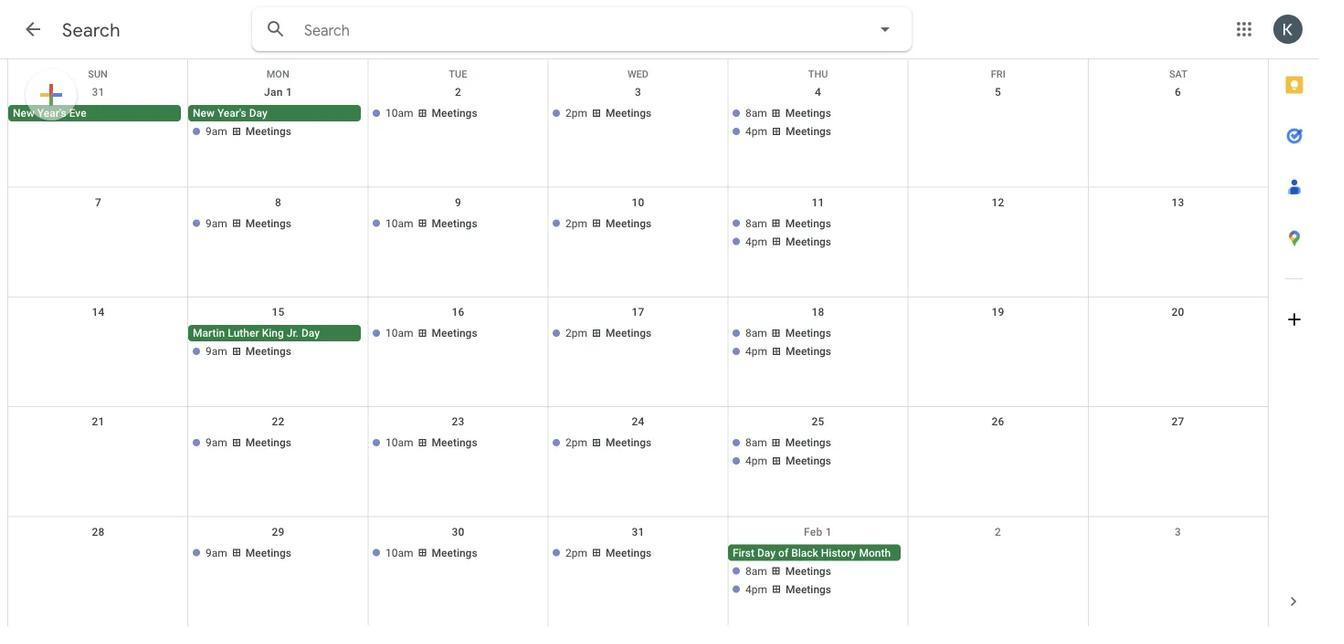 Task type: locate. For each thing, give the bounding box(es) containing it.
tab list
[[1270, 59, 1320, 577]]

0 horizontal spatial 31
[[92, 86, 105, 99]]

5 8am from the top
[[746, 565, 768, 578]]

2 vertical spatial day
[[758, 547, 776, 560]]

5
[[995, 86, 1002, 99]]

2 horizontal spatial day
[[758, 547, 776, 560]]

2
[[455, 86, 462, 99], [995, 526, 1002, 539]]

year's inside new year's day button
[[217, 107, 247, 120]]

day down the jan
[[249, 107, 268, 120]]

row
[[8, 59, 1269, 80], [8, 78, 1269, 188], [8, 188, 1269, 298], [8, 298, 1269, 408], [8, 408, 1269, 518], [8, 518, 1269, 628]]

1 8am from the top
[[746, 107, 768, 120]]

row containing 21
[[8, 408, 1269, 518]]

2 8am from the top
[[746, 217, 768, 230]]

31
[[92, 86, 105, 99], [632, 526, 645, 539]]

1 horizontal spatial day
[[302, 327, 320, 340]]

year's for day
[[217, 107, 247, 120]]

3 4pm from the top
[[746, 345, 768, 358]]

5 2pm from the top
[[566, 547, 588, 560]]

1 right the jan
[[286, 86, 293, 99]]

2 new from the left
[[193, 107, 215, 120]]

6 row from the top
[[8, 518, 1269, 628]]

king
[[262, 327, 284, 340]]

5 9am from the top
[[206, 547, 227, 560]]

2pm
[[566, 107, 588, 120], [566, 217, 588, 230], [566, 327, 588, 340], [566, 437, 588, 450], [566, 547, 588, 560]]

search heading
[[62, 19, 120, 42]]

10
[[632, 196, 645, 209]]

1 horizontal spatial 2
[[995, 526, 1002, 539]]

day left of
[[758, 547, 776, 560]]

3
[[635, 86, 642, 99], [1175, 526, 1182, 539]]

tue
[[449, 69, 467, 80]]

6
[[1175, 86, 1182, 99]]

1 vertical spatial 31
[[632, 526, 645, 539]]

20
[[1172, 306, 1185, 319]]

search
[[62, 19, 120, 42]]

row containing 14
[[8, 298, 1269, 408]]

month
[[860, 547, 891, 560]]

2 row from the top
[[8, 78, 1269, 188]]

4 2pm from the top
[[566, 437, 588, 450]]

1 horizontal spatial year's
[[217, 107, 247, 120]]

go back image
[[22, 18, 44, 40]]

0 vertical spatial 31
[[92, 86, 105, 99]]

row containing sun
[[8, 59, 1269, 80]]

Search text field
[[304, 21, 824, 39]]

7
[[95, 196, 102, 209]]

21
[[92, 416, 105, 429]]

4 8am from the top
[[746, 437, 768, 450]]

5 10am from the top
[[386, 547, 414, 560]]

feb 1
[[804, 526, 833, 539]]

meetings
[[432, 107, 478, 120], [606, 107, 652, 120], [786, 107, 832, 120], [246, 125, 292, 138], [786, 125, 832, 138], [246, 217, 292, 230], [432, 217, 478, 230], [606, 217, 652, 230], [786, 217, 832, 230], [786, 235, 832, 248], [432, 327, 478, 340], [606, 327, 652, 340], [786, 327, 832, 340], [246, 345, 292, 358], [786, 345, 832, 358], [246, 437, 292, 450], [432, 437, 478, 450], [606, 437, 652, 450], [786, 437, 832, 450], [786, 455, 832, 468], [246, 547, 292, 560], [432, 547, 478, 560], [606, 547, 652, 560], [786, 565, 832, 578], [786, 584, 832, 596]]

1 10am from the top
[[386, 107, 414, 120]]

row containing 31
[[8, 78, 1269, 188]]

day
[[249, 107, 268, 120], [302, 327, 320, 340], [758, 547, 776, 560]]

4 10am from the top
[[386, 437, 414, 450]]

1 2pm from the top
[[566, 107, 588, 120]]

24
[[632, 416, 645, 429]]

new
[[13, 107, 35, 120], [193, 107, 215, 120]]

0 horizontal spatial 2
[[455, 86, 462, 99]]

jr.
[[287, 327, 299, 340]]

5 4pm from the top
[[746, 584, 768, 596]]

5 row from the top
[[8, 408, 1269, 518]]

1 year's from the left
[[37, 107, 66, 120]]

0 horizontal spatial 1
[[286, 86, 293, 99]]

8
[[275, 196, 282, 209]]

martin
[[193, 327, 225, 340]]

1 right feb
[[826, 526, 833, 539]]

day right "jr."
[[302, 327, 320, 340]]

2pm for 10
[[566, 217, 588, 230]]

grid containing 31
[[7, 59, 1269, 628]]

2 10am from the top
[[386, 217, 414, 230]]

jan 1
[[264, 86, 293, 99]]

martin luther king jr. day
[[193, 327, 320, 340]]

15
[[272, 306, 285, 319]]

0 horizontal spatial new
[[13, 107, 35, 120]]

0 vertical spatial day
[[249, 107, 268, 120]]

cell containing martin luther king jr. day
[[188, 325, 368, 362]]

18
[[812, 306, 825, 319]]

None search field
[[252, 7, 912, 51]]

9am
[[206, 125, 227, 138], [206, 217, 227, 230], [206, 345, 227, 358], [206, 437, 227, 450], [206, 547, 227, 560]]

1 horizontal spatial 3
[[1175, 526, 1182, 539]]

2pm for 31
[[566, 547, 588, 560]]

10am for 2
[[386, 107, 414, 120]]

4 4pm from the top
[[746, 455, 768, 468]]

1 new from the left
[[13, 107, 35, 120]]

2 9am from the top
[[206, 217, 227, 230]]

9am for 8
[[206, 217, 227, 230]]

first
[[733, 547, 755, 560]]

1 for feb 1
[[826, 526, 833, 539]]

1 horizontal spatial 1
[[826, 526, 833, 539]]

0 horizontal spatial 3
[[635, 86, 642, 99]]

1 horizontal spatial new
[[193, 107, 215, 120]]

27
[[1172, 416, 1185, 429]]

feb
[[804, 526, 823, 539]]

0 horizontal spatial day
[[249, 107, 268, 120]]

4pm
[[746, 125, 768, 138], [746, 235, 768, 248], [746, 345, 768, 358], [746, 455, 768, 468], [746, 584, 768, 596]]

4pm inside cell
[[746, 584, 768, 596]]

0 vertical spatial 2
[[455, 86, 462, 99]]

1 vertical spatial 3
[[1175, 526, 1182, 539]]

2 year's from the left
[[217, 107, 247, 120]]

10am
[[386, 107, 414, 120], [386, 217, 414, 230], [386, 327, 414, 340], [386, 437, 414, 450], [386, 547, 414, 560]]

1 vertical spatial 2
[[995, 526, 1002, 539]]

2 4pm from the top
[[746, 235, 768, 248]]

4pm for 25
[[746, 455, 768, 468]]

4 9am from the top
[[206, 437, 227, 450]]

cell containing new year's day
[[188, 105, 368, 142]]

2pm for 24
[[566, 437, 588, 450]]

cell
[[188, 105, 368, 142], [728, 105, 909, 142], [909, 105, 1089, 142], [8, 215, 188, 252], [728, 215, 909, 252], [909, 215, 1089, 252], [8, 325, 188, 362], [188, 325, 368, 362], [728, 325, 909, 362], [909, 325, 1089, 362], [8, 435, 188, 472], [728, 435, 909, 472], [909, 435, 1089, 472], [8, 545, 188, 600], [728, 545, 909, 600], [909, 545, 1089, 600]]

0 horizontal spatial year's
[[37, 107, 66, 120]]

day inside "button"
[[302, 327, 320, 340]]

3 row from the top
[[8, 188, 1269, 298]]

history
[[822, 547, 857, 560]]

8am
[[746, 107, 768, 120], [746, 217, 768, 230], [746, 327, 768, 340], [746, 437, 768, 450], [746, 565, 768, 578]]

3 8am from the top
[[746, 327, 768, 340]]

3 2pm from the top
[[566, 327, 588, 340]]

grid
[[7, 59, 1269, 628]]

fri
[[991, 69, 1006, 80]]

0 vertical spatial 1
[[286, 86, 293, 99]]

1 row from the top
[[8, 59, 1269, 80]]

mon
[[267, 69, 289, 80]]

1 4pm from the top
[[746, 125, 768, 138]]

year's
[[37, 107, 66, 120], [217, 107, 247, 120]]

year's inside the new year's eve button
[[37, 107, 66, 120]]

2 2pm from the top
[[566, 217, 588, 230]]

22
[[272, 416, 285, 429]]

1 vertical spatial 1
[[826, 526, 833, 539]]

4 row from the top
[[8, 298, 1269, 408]]

sat
[[1170, 69, 1188, 80]]

jan
[[264, 86, 283, 99]]

black
[[792, 547, 819, 560]]

1 vertical spatial day
[[302, 327, 320, 340]]

search image
[[258, 11, 294, 48]]

3 10am from the top
[[386, 327, 414, 340]]

28
[[92, 526, 105, 539]]

1
[[286, 86, 293, 99], [826, 526, 833, 539]]



Task type: vqa. For each thing, say whether or not it's contained in the screenshot.
fourth 10am from the bottom of the page
yes



Task type: describe. For each thing, give the bounding box(es) containing it.
2pm for 3
[[566, 107, 588, 120]]

search options image
[[867, 11, 904, 48]]

9am for 29
[[206, 547, 227, 560]]

23
[[452, 416, 465, 429]]

new for new year's day
[[193, 107, 215, 120]]

new year's day
[[193, 107, 268, 120]]

10am for 16
[[386, 327, 414, 340]]

martin luther king jr. day button
[[188, 325, 361, 342]]

first day of black history month button
[[728, 545, 901, 562]]

eve
[[69, 107, 87, 120]]

10am for 23
[[386, 437, 414, 450]]

19
[[992, 306, 1005, 319]]

cell containing first day of black history month
[[728, 545, 909, 600]]

0 vertical spatial 3
[[635, 86, 642, 99]]

new year's day button
[[188, 105, 361, 122]]

14
[[92, 306, 105, 319]]

9
[[455, 196, 462, 209]]

8am for 18
[[746, 327, 768, 340]]

9am for 22
[[206, 437, 227, 450]]

26
[[992, 416, 1005, 429]]

8am inside cell
[[746, 565, 768, 578]]

first day of black history month
[[733, 547, 891, 560]]

1 9am from the top
[[206, 125, 227, 138]]

25
[[812, 416, 825, 429]]

8am for 4
[[746, 107, 768, 120]]

wed
[[628, 69, 649, 80]]

8am for 25
[[746, 437, 768, 450]]

luther
[[228, 327, 259, 340]]

30
[[452, 526, 465, 539]]

10am for 9
[[386, 217, 414, 230]]

11
[[812, 196, 825, 209]]

row containing 28
[[8, 518, 1269, 628]]

thu
[[809, 69, 829, 80]]

16
[[452, 306, 465, 319]]

8am for 11
[[746, 217, 768, 230]]

2pm for 17
[[566, 327, 588, 340]]

4pm for 4
[[746, 125, 768, 138]]

4pm for 11
[[746, 235, 768, 248]]

29
[[272, 526, 285, 539]]

year's for eve
[[37, 107, 66, 120]]

4
[[815, 86, 822, 99]]

13
[[1172, 196, 1185, 209]]

new for new year's eve
[[13, 107, 35, 120]]

3 9am from the top
[[206, 345, 227, 358]]

new year's eve button
[[8, 105, 181, 122]]

4pm for 18
[[746, 345, 768, 358]]

10am for 30
[[386, 547, 414, 560]]

new year's eve
[[13, 107, 87, 120]]

1 for jan 1
[[286, 86, 293, 99]]

row containing 7
[[8, 188, 1269, 298]]

of
[[779, 547, 789, 560]]

sun
[[88, 69, 108, 80]]

1 horizontal spatial 31
[[632, 526, 645, 539]]

12
[[992, 196, 1005, 209]]

17
[[632, 306, 645, 319]]



